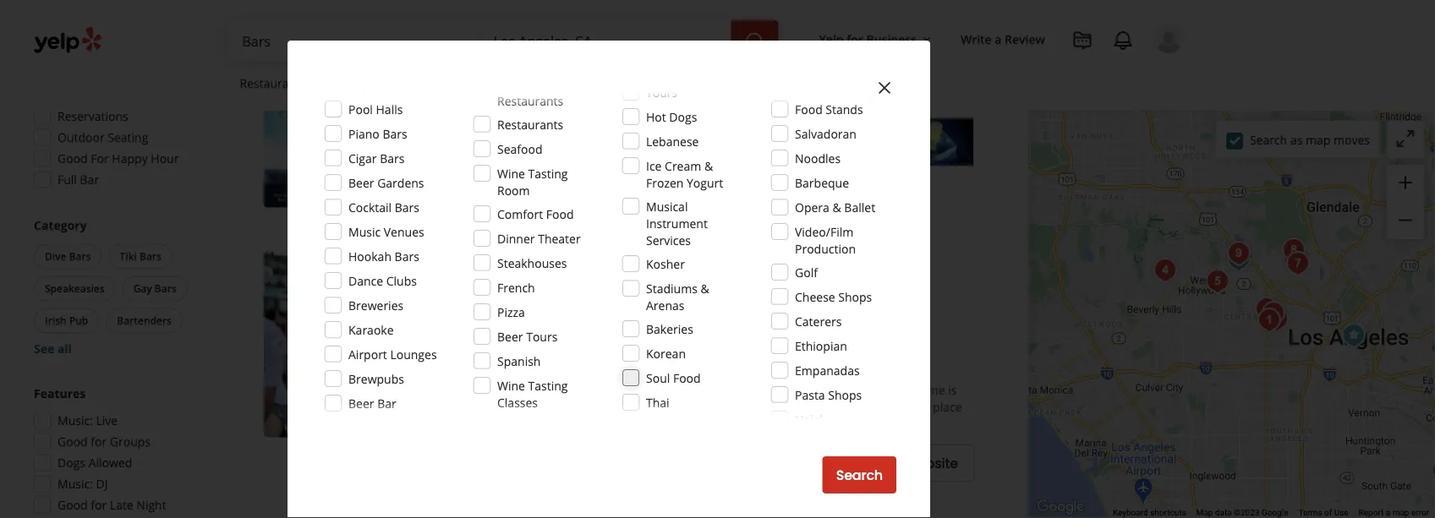 Task type: locate. For each thing, give the bounding box(es) containing it.
for up dogs allowed
[[91, 434, 107, 450]]

the up both.
[[843, 382, 861, 398]]

map right as at right
[[1306, 132, 1331, 148]]

for down the dj
[[91, 498, 107, 514]]

2 until from the top
[[505, 332, 530, 348]]

good down music: dj
[[58, 498, 88, 514]]

1 tasting from the top
[[528, 165, 568, 181]]

0 vertical spatial cocktail
[[349, 199, 392, 215]]

beer down cocktail bars button
[[498, 329, 523, 345]]

services inside 'musical instrument services'
[[646, 232, 691, 248]]

read
[[675, 142, 704, 159]]

wine inside wine tasting room
[[498, 165, 525, 181]]

food left so
[[673, 370, 701, 386]]

beer tours
[[498, 329, 558, 345]]

night
[[137, 498, 166, 514]]

0 vertical spatial the
[[843, 382, 861, 398]]

studios
[[795, 77, 836, 93]]

dollarita's® back! enjoy at your favorite applebee's. read more
[[485, 126, 737, 159]]

hour
[[151, 151, 179, 167]]

previous image
[[271, 104, 291, 125]]

place down scene
[[933, 399, 963, 415]]

bar for full bar
[[80, 172, 99, 188]]

2 vertical spatial food
[[673, 370, 701, 386]]

vegan friendly
[[591, 356, 670, 372]]

info icon image
[[675, 356, 689, 370], [675, 356, 689, 370]]

laid
[[662, 399, 682, 415]]

0 vertical spatial dogs
[[670, 109, 698, 125]]

dogs allowed
[[58, 455, 132, 471]]

wine for wine tasting room
[[498, 165, 525, 181]]

music: for music: live
[[58, 413, 93, 429]]

caterers
[[795, 313, 842, 330]]

0 vertical spatial bar
[[620, 21, 649, 45]]

dogs up music: dj
[[58, 455, 85, 471]]

1 vertical spatial dogs
[[58, 455, 85, 471]]

good
[[58, 151, 88, 167], [58, 434, 88, 450], [58, 498, 88, 514]]

& up yogurt
[[705, 158, 713, 174]]

outdoor down the reservations
[[58, 129, 105, 146]]

r bar image
[[1261, 303, 1295, 337]]

bars inside tiki bars button
[[140, 250, 161, 264]]

1 open from the top
[[470, 81, 502, 97]]

report
[[1359, 508, 1384, 518]]

outdoor inside group
[[58, 129, 105, 146]]

tasting inside wine tasting room
[[528, 165, 568, 181]]

a for report
[[1387, 508, 1391, 518]]

musical instrument services
[[646, 198, 708, 248]]

and down here
[[516, 399, 537, 415]]

0 vertical spatial wine
[[498, 165, 525, 181]]

slideshow element
[[264, 21, 450, 208], [264, 252, 450, 438]]

is right scene
[[949, 382, 957, 398]]

friendly up times
[[628, 356, 670, 372]]

0 vertical spatial tasting
[[528, 165, 568, 181]]

1 horizontal spatial a
[[995, 31, 1002, 47]]

hot dogs
[[646, 109, 698, 125]]

this
[[875, 399, 897, 415]]

1 vertical spatial outdoor
[[487, 190, 529, 204]]

scene
[[914, 382, 946, 398]]

& right 'stadiums' on the left of page
[[701, 280, 710, 297]]

dive
[[45, 250, 66, 264]]

a inside write a review link
[[995, 31, 1002, 47]]

ballet
[[845, 199, 876, 215]]

1 vertical spatial music:
[[58, 476, 93, 492]]

good for good for late night
[[58, 498, 88, 514]]

google
[[1262, 508, 1289, 518]]

bar inside group
[[80, 172, 99, 188]]

tiki-ti cocktail lounge image
[[1279, 244, 1313, 278]]

1 vertical spatial cocktail
[[474, 307, 515, 321]]

open until midnight
[[470, 81, 582, 97]]

bars down halls in the top left of the page
[[383, 126, 408, 142]]

0 horizontal spatial is
[[900, 399, 909, 415]]

1 vertical spatial map
[[1393, 508, 1410, 518]]

1 vertical spatial a
[[653, 399, 659, 415]]

bars up beer tours
[[517, 307, 540, 321]]

0 horizontal spatial and
[[516, 399, 537, 415]]

at
[[518, 142, 529, 159]]

tasting inside wine tasting classes
[[528, 378, 568, 394]]

open up 16 pet friendly v2 icon
[[470, 332, 502, 348]]

search inside search button
[[837, 466, 883, 485]]

1 vertical spatial beer
[[498, 329, 523, 345]]

restaurants down up
[[498, 93, 564, 109]]

outdoor for outdoor seating
[[58, 129, 105, 146]]

1 until from the top
[[505, 81, 530, 97]]

1 vertical spatial search
[[837, 466, 883, 485]]

1 horizontal spatial friendly
[[628, 356, 670, 372]]

terms
[[1299, 508, 1323, 518]]

until for applebee's
[[505, 81, 530, 97]]

cocktail bars down "beer gardens"
[[349, 199, 420, 215]]

dogs up 'lebanese'
[[670, 109, 698, 125]]

None search field
[[229, 20, 782, 61]]

tasting up colorful!
[[528, 378, 568, 394]]

0 vertical spatial restaurants
[[240, 75, 306, 91]]

beer for beer tours
[[498, 329, 523, 345]]

0 horizontal spatial cocktail bars
[[349, 199, 420, 215]]

irish
[[45, 314, 67, 328]]

2 vertical spatial a
[[1387, 508, 1391, 518]]

1 horizontal spatial services
[[646, 232, 691, 248]]

16 chevron down v2 image
[[921, 33, 934, 46]]

2 horizontal spatial a
[[1387, 508, 1391, 518]]

0 vertical spatial good
[[58, 151, 88, 167]]

suggested
[[34, 39, 94, 55]]

food down the studios
[[795, 101, 823, 117]]

dance clubs
[[349, 273, 417, 289]]

keyboard shortcuts
[[1113, 508, 1187, 518]]

food
[[795, 101, 823, 117], [546, 206, 574, 222], [673, 370, 701, 386]]

stadiums & arenas
[[646, 280, 710, 313]]

food stands
[[795, 101, 864, 117]]

cocktail bars down 4 star rating image
[[474, 307, 540, 321]]

place
[[714, 399, 743, 415], [933, 399, 963, 415]]

is right this
[[900, 399, 909, 415]]

1 horizontal spatial is
[[949, 382, 957, 398]]

0 vertical spatial services
[[393, 75, 438, 91]]

friendly down open until 11:30 pm
[[508, 356, 550, 372]]

warwick image
[[1223, 243, 1256, 277]]

3 good from the top
[[58, 498, 88, 514]]

musical
[[646, 198, 688, 214]]

beer down 'cigar'
[[349, 175, 374, 191]]

1 vertical spatial the
[[912, 399, 930, 415]]

& right yelp
[[854, 44, 863, 60]]

1 vertical spatial tasting
[[528, 378, 568, 394]]

barbeque
[[795, 175, 850, 191]]

0 vertical spatial tours
[[646, 84, 678, 100]]

0 horizontal spatial cocktail
[[349, 199, 392, 215]]

shops left vibe
[[829, 387, 862, 403]]

french
[[498, 280, 535, 296]]

2 open from the top
[[470, 332, 502, 348]]

bakeries
[[646, 321, 694, 337]]

0 horizontal spatial a
[[653, 399, 659, 415]]

1 vertical spatial shops
[[829, 387, 862, 403]]

1 horizontal spatial map
[[1393, 508, 1410, 518]]

hookah
[[349, 248, 392, 264]]

as
[[1291, 132, 1303, 148]]

1 horizontal spatial cocktail bars
[[474, 307, 540, 321]]

& inside "stadiums & arenas"
[[701, 280, 710, 297]]

good for good for happy hour
[[58, 151, 88, 167]]

or down this
[[792, 399, 804, 415]]

& for opera & ballet
[[833, 199, 842, 215]]

wine up classes
[[498, 378, 525, 394]]

1 vertical spatial cocktail bars
[[474, 307, 540, 321]]

0 horizontal spatial food
[[546, 206, 574, 222]]

drink
[[761, 399, 789, 415]]

0 horizontal spatial or
[[792, 399, 804, 415]]

shortcuts
[[1151, 508, 1187, 518]]

wine up room at the top
[[498, 165, 525, 181]]

1 vertical spatial food
[[546, 206, 574, 222]]

1 wine from the top
[[498, 165, 525, 181]]

applebee's grill + bar
[[470, 21, 649, 45]]

& for recording & rehearsal studios
[[854, 44, 863, 60]]

0 vertical spatial food
[[795, 101, 823, 117]]

0 vertical spatial music:
[[58, 413, 93, 429]]

2 vertical spatial good
[[58, 498, 88, 514]]

the down scene
[[912, 399, 930, 415]]

restaurants
[[240, 75, 306, 91], [498, 93, 564, 109], [498, 116, 564, 132]]

1 vertical spatial for
[[91, 434, 107, 450]]

0 vertical spatial beer
[[349, 175, 374, 191]]

delivery
[[598, 190, 638, 204]]

view website link
[[853, 445, 975, 482]]

a right report
[[1387, 508, 1391, 518]]

0 vertical spatial for
[[847, 31, 864, 47]]

tasting down your
[[528, 165, 568, 181]]

search
[[1251, 132, 1288, 148], [837, 466, 883, 485]]

group containing features
[[29, 385, 210, 519]]

0 vertical spatial search
[[1251, 132, 1288, 148]]

bar right '+' at top
[[620, 21, 649, 45]]

2 slideshow element from the top
[[264, 252, 450, 438]]

1 vertical spatial open
[[470, 332, 502, 348]]

projects image
[[1073, 30, 1093, 51]]

1 vertical spatial slideshow element
[[264, 252, 450, 438]]

2 vertical spatial beer
[[349, 396, 374, 412]]

0 horizontal spatial truly la image
[[264, 252, 450, 438]]

cocktail up music
[[349, 199, 392, 215]]

1 horizontal spatial outdoor
[[487, 190, 529, 204]]

& left ballet
[[833, 199, 842, 215]]

grill
[[566, 21, 601, 45]]

seoul salon restaurant & bar image
[[1257, 297, 1291, 331]]

bars inside cocktail bars button
[[517, 307, 540, 321]]

place down in
[[714, 399, 743, 415]]

0 horizontal spatial bar
[[80, 172, 99, 188]]

applebee's grill + bar image
[[264, 21, 450, 208]]

truly la
[[470, 252, 539, 275]]

1 vertical spatial tours
[[526, 329, 558, 345]]

live
[[96, 413, 118, 429]]

map for moves
[[1306, 132, 1331, 148]]

cocktail bars inside search dialog
[[349, 199, 420, 215]]

clubs
[[386, 273, 417, 289]]

0 vertical spatial map
[[1306, 132, 1331, 148]]

and up laid
[[658, 382, 679, 398]]

1 horizontal spatial food
[[673, 370, 701, 386]]

1 vertical spatial good
[[58, 434, 88, 450]]

gay
[[133, 282, 152, 296]]

beer for beer bar
[[349, 396, 374, 412]]

halal
[[795, 412, 823, 428]]

takeout
[[668, 190, 708, 204]]

0 horizontal spatial services
[[393, 75, 438, 91]]

2 horizontal spatial and
[[890, 382, 911, 398]]

ice cream & frozen yogurt
[[646, 158, 724, 191]]

services up halls in the top left of the page
[[393, 75, 438, 91]]

0 vertical spatial until
[[505, 81, 530, 97]]

0 vertical spatial shops
[[839, 289, 873, 305]]

cocktail down 4 star rating image
[[474, 307, 515, 321]]

0 horizontal spatial search
[[837, 466, 883, 485]]

for right yelp
[[847, 31, 864, 47]]

search for search
[[837, 466, 883, 485]]

1 vertical spatial services
[[646, 232, 691, 248]]

2 friendly from the left
[[628, 356, 670, 372]]

bars up venues
[[395, 199, 420, 215]]

wine inside wine tasting classes
[[498, 378, 525, 394]]

2 good from the top
[[58, 434, 88, 450]]

shops right cheese at the bottom
[[839, 289, 873, 305]]

1 vertical spatial restaurants
[[498, 93, 564, 109]]

0 vertical spatial is
[[949, 382, 957, 398]]

speakeasies
[[45, 282, 105, 296]]

bar right full
[[80, 172, 99, 188]]

0 vertical spatial outdoor
[[58, 129, 105, 146]]

0 horizontal spatial friendly
[[508, 356, 550, 372]]

0 vertical spatial cocktail bars
[[349, 199, 420, 215]]

& inside the ice cream & frozen yogurt
[[705, 158, 713, 174]]

video/film
[[795, 224, 854, 240]]

1 good from the top
[[58, 151, 88, 167]]

1 horizontal spatial bar
[[377, 396, 397, 412]]

1 friendly from the left
[[508, 356, 550, 372]]

2 music: from the top
[[58, 476, 93, 492]]

shops for pasta shops
[[829, 387, 862, 403]]

2 vertical spatial for
[[91, 498, 107, 514]]

1 or from the left
[[792, 399, 804, 415]]

2 tasting from the top
[[528, 378, 568, 394]]

with
[[757, 382, 781, 398]]

cigar bars
[[349, 150, 405, 166]]

map for error
[[1393, 508, 1410, 518]]

map left error at the right bottom of page
[[1393, 508, 1410, 518]]

yelp for business
[[820, 31, 917, 47]]

search image
[[745, 31, 765, 52]]

good down music: live
[[58, 434, 88, 450]]

0 horizontal spatial map
[[1306, 132, 1331, 148]]

music: down "features" at the bottom
[[58, 413, 93, 429]]

1 horizontal spatial search
[[1251, 132, 1288, 148]]

0 vertical spatial slideshow element
[[264, 21, 450, 208]]

open left up
[[470, 81, 502, 97]]

restaurants up the seafood
[[498, 116, 564, 132]]

pasta
[[795, 387, 826, 403]]

services
[[393, 75, 438, 91], [646, 232, 691, 248]]

dogs
[[670, 109, 698, 125], [58, 455, 85, 471]]

good up full
[[58, 151, 88, 167]]

truly la image
[[264, 252, 450, 438], [1338, 319, 1372, 353]]

cream
[[665, 158, 702, 174]]

0 horizontal spatial outdoor
[[58, 129, 105, 146]]

tasting
[[528, 165, 568, 181], [528, 378, 568, 394]]

a right write
[[995, 31, 1002, 47]]

beer down brewpubs
[[349, 396, 374, 412]]

0 horizontal spatial place
[[714, 399, 743, 415]]

dogs inside group
[[58, 455, 85, 471]]

shops for cheese shops
[[839, 289, 873, 305]]

0 vertical spatial a
[[995, 31, 1002, 47]]

music: dj
[[58, 476, 108, 492]]

beer gardens
[[349, 175, 424, 191]]

thai
[[646, 395, 670, 411]]

1 vertical spatial until
[[505, 332, 530, 348]]

bar next door image
[[1149, 254, 1183, 288]]

dollarita's®
[[485, 126, 570, 142]]

in
[[718, 382, 729, 398]]

cocktail
[[349, 199, 392, 215], [474, 307, 515, 321]]

bar inside search dialog
[[377, 396, 397, 412]]

bars right dive
[[69, 250, 91, 264]]

features
[[34, 386, 86, 402]]

google image
[[1033, 497, 1089, 519]]

0 horizontal spatial dogs
[[58, 455, 85, 471]]

1 vertical spatial bar
[[80, 172, 99, 188]]

1 horizontal spatial place
[[933, 399, 963, 415]]

1 horizontal spatial or
[[828, 399, 840, 415]]

video/film production
[[795, 224, 856, 257]]

1 horizontal spatial and
[[658, 382, 679, 398]]

restaurants up previous icon
[[240, 75, 306, 91]]

slideshow element for applebee's grill + bar
[[264, 21, 450, 208]]

until up the spanish
[[505, 332, 530, 348]]

tours up the hot
[[646, 84, 678, 100]]

(286 reviews)
[[589, 280, 661, 296]]

beer bar
[[349, 396, 397, 412]]

good for groups
[[58, 434, 151, 450]]

1 horizontal spatial cocktail
[[474, 307, 515, 321]]

2 wine from the top
[[498, 378, 525, 394]]

open
[[470, 81, 502, 97], [470, 332, 502, 348]]

zoom out image
[[1396, 210, 1416, 231]]

11:30
[[533, 332, 563, 348]]

a left laid
[[653, 399, 659, 415]]

bars right "tiki"
[[140, 250, 161, 264]]

food down seating
[[546, 206, 574, 222]]

tours left pm
[[526, 329, 558, 345]]

restaurants link
[[226, 61, 343, 110]]

1 music: from the top
[[58, 413, 93, 429]]

or right eat
[[828, 399, 840, 415]]

group
[[29, 38, 210, 193], [1388, 165, 1425, 239], [30, 217, 210, 357], [29, 385, 210, 519]]

services down instrument
[[646, 232, 691, 248]]

1 horizontal spatial dogs
[[670, 109, 698, 125]]

1 vertical spatial wine
[[498, 378, 525, 394]]

vegan
[[591, 356, 625, 372]]

irish pub button
[[34, 308, 99, 334]]

1 slideshow element from the top
[[264, 21, 450, 208]]

bar down brewpubs
[[377, 396, 397, 412]]

music: left the dj
[[58, 476, 93, 492]]

bars right 'gay'
[[155, 282, 177, 296]]

steakhouses
[[498, 255, 567, 271]]

until left midnight
[[505, 81, 530, 97]]

outdoor up comfort
[[487, 190, 529, 204]]

16 speech v2 image
[[470, 384, 484, 398]]

and up this
[[890, 382, 911, 398]]

friendly for pet friendly
[[508, 356, 550, 372]]

0 vertical spatial open
[[470, 81, 502, 97]]

& inside recording & rehearsal studios
[[854, 44, 863, 60]]

2 vertical spatial bar
[[377, 396, 397, 412]]

hot
[[646, 109, 667, 125]]

for inside button
[[847, 31, 864, 47]]

colorful!
[[540, 399, 585, 415]]

report a map error link
[[1359, 508, 1430, 518]]

cocktail bars link
[[470, 306, 543, 322]]



Task type: vqa. For each thing, say whether or not it's contained in the screenshot.
Full
yes



Task type: describe. For each thing, give the bounding box(es) containing it.
2 or from the left
[[828, 399, 840, 415]]

if
[[588, 399, 596, 415]]

recording
[[795, 44, 851, 60]]

comfort
[[498, 206, 543, 222]]

potions & poisons image
[[1253, 304, 1287, 338]]

16 pet friendly v2 image
[[470, 357, 484, 371]]

user actions element
[[806, 21, 1208, 125]]

music: for music: dj
[[58, 476, 93, 492]]

production
[[795, 241, 856, 257]]

happy
[[112, 151, 148, 167]]

gay bars button
[[122, 276, 188, 302]]

pop-
[[498, 76, 523, 92]]

dive bars
[[45, 250, 91, 264]]

rehearsal
[[795, 60, 850, 77]]

dinner theater
[[498, 231, 581, 247]]

1 horizontal spatial truly la image
[[1338, 319, 1372, 353]]

cocktail inside search dialog
[[349, 199, 392, 215]]

bars up "beer gardens"
[[380, 150, 405, 166]]

cafes
[[795, 436, 826, 452]]

cheese
[[795, 289, 836, 305]]

slideshow element for truly la
[[264, 252, 450, 438]]

report a map error
[[1359, 508, 1430, 518]]

love
[[732, 382, 754, 398]]

times
[[625, 382, 655, 398]]

"came
[[489, 382, 525, 398]]

a inside "came here about three times and i'm so in love with this place, the vibe and scene is cute and colorful! if you want a laid back place to drink or eat or both. this is the place for…"
[[653, 399, 659, 415]]

late
[[110, 498, 133, 514]]

spanish
[[498, 353, 541, 369]]

more
[[707, 142, 737, 159]]

for for business
[[847, 31, 864, 47]]

cocktail bars inside button
[[474, 307, 540, 321]]

2 horizontal spatial food
[[795, 101, 823, 117]]

previous image
[[271, 335, 291, 355]]

apb image
[[1201, 265, 1235, 299]]

2 vertical spatial restaurants
[[498, 116, 564, 132]]

reviews)
[[616, 280, 661, 296]]

food for comfort food
[[546, 206, 574, 222]]

truly
[[470, 252, 514, 275]]

ethiopian
[[795, 338, 848, 354]]

pet friendly
[[487, 356, 553, 372]]

korean
[[646, 346, 686, 362]]

piano bars
[[349, 126, 408, 142]]

search as map moves
[[1251, 132, 1371, 148]]

group containing suggested
[[29, 38, 210, 193]]

full bar
[[58, 172, 99, 188]]

applebee's.
[[605, 142, 668, 159]]

1 horizontal spatial tours
[[646, 84, 678, 100]]

here
[[528, 382, 553, 398]]

outdoor for outdoor seating
[[487, 190, 529, 204]]

you
[[599, 399, 619, 415]]

beer for beer gardens
[[349, 175, 374, 191]]

seating
[[108, 129, 148, 146]]

map
[[1197, 508, 1214, 518]]

recording & rehearsal studios
[[795, 44, 863, 93]]

good for good for groups
[[58, 434, 88, 450]]

home services
[[357, 75, 438, 91]]

business categories element
[[226, 61, 1185, 110]]

a for write
[[995, 31, 1002, 47]]

zoom in image
[[1396, 173, 1416, 193]]

write
[[961, 31, 992, 47]]

dogs inside search dialog
[[670, 109, 698, 125]]

applebee's
[[470, 21, 561, 45]]

pasta shops
[[795, 387, 862, 403]]

4 star rating image
[[470, 280, 562, 297]]

wine tasting classes
[[498, 378, 568, 411]]

music: live
[[58, 413, 118, 429]]

groups
[[110, 434, 151, 450]]

search for search as map moves
[[1251, 132, 1288, 148]]

eat
[[807, 399, 825, 415]]

good for late night
[[58, 498, 166, 514]]

©2023
[[1235, 508, 1260, 518]]

1 horizontal spatial the
[[912, 399, 930, 415]]

open for truly la
[[470, 332, 502, 348]]

home
[[357, 75, 390, 91]]

gangnam pocha image
[[1251, 293, 1284, 327]]

want
[[622, 399, 649, 415]]

1 vertical spatial is
[[900, 399, 909, 415]]

tasting for classes
[[528, 378, 568, 394]]

food for soul food
[[673, 370, 701, 386]]

search dialog
[[0, 0, 1436, 519]]

yogurt
[[687, 175, 724, 191]]

map region
[[844, 0, 1436, 519]]

favorite
[[560, 142, 602, 159]]

cocktail inside button
[[474, 307, 515, 321]]

2 place from the left
[[933, 399, 963, 415]]

16 checkmark v2 image
[[651, 190, 665, 204]]

expand map image
[[1396, 129, 1416, 149]]

ice
[[646, 158, 662, 174]]

& for stadiums & arenas
[[701, 280, 710, 297]]

drugstore cowboy image
[[1282, 247, 1316, 281]]

group containing category
[[30, 217, 210, 357]]

0 horizontal spatial tours
[[526, 329, 558, 345]]

outdoor seating
[[58, 129, 148, 146]]

bars down venues
[[395, 248, 420, 264]]

applebee's grill + bar link
[[470, 21, 649, 45]]

salvadoran
[[795, 126, 857, 142]]

brewpubs
[[349, 371, 404, 387]]

until for truly
[[505, 332, 530, 348]]

for
[[91, 151, 109, 167]]

lounges
[[390, 346, 437, 363]]

for for late
[[91, 498, 107, 514]]

your
[[532, 142, 557, 159]]

pm
[[566, 332, 584, 348]]

0 horizontal spatial the
[[843, 382, 861, 398]]

1 place from the left
[[714, 399, 743, 415]]

reservations
[[58, 108, 128, 124]]

lebanese
[[646, 133, 699, 149]]

(286 reviews) link
[[589, 278, 661, 296]]

gardens
[[377, 175, 424, 191]]

24 chevron down v2 image
[[647, 73, 667, 93]]

gay bars
[[133, 282, 177, 296]]

view
[[869, 454, 901, 473]]

midnight
[[533, 81, 582, 97]]

bar for beer bar
[[377, 396, 397, 412]]

bartenders
[[117, 314, 172, 328]]

back!
[[573, 126, 605, 142]]

restaurants inside business categories element
[[240, 75, 306, 91]]

bars inside gay bars button
[[155, 282, 177, 296]]

write a review
[[961, 31, 1046, 47]]

close image
[[875, 78, 895, 98]]

noir hollywood image
[[1223, 237, 1256, 271]]

2 horizontal spatial bar
[[620, 21, 649, 45]]

classes
[[498, 395, 538, 411]]

see all
[[34, 341, 72, 357]]

notifications image
[[1114, 30, 1134, 51]]

tu madre - los feliz image
[[1278, 234, 1311, 267]]

write a review link
[[954, 24, 1053, 54]]

open for applebee's grill + bar
[[470, 81, 502, 97]]

kosher
[[646, 256, 685, 272]]

friendly for vegan friendly
[[628, 356, 670, 372]]

next image
[[423, 335, 443, 355]]

comfort food
[[498, 206, 574, 222]]

empanadas
[[795, 363, 860, 379]]

to
[[746, 399, 757, 415]]

see
[[34, 341, 54, 357]]

both.
[[843, 399, 872, 415]]

bars inside dive bars button
[[69, 250, 91, 264]]

wine for wine tasting classes
[[498, 378, 525, 394]]

tasting for room
[[528, 165, 568, 181]]

for for groups
[[91, 434, 107, 450]]

services inside business categories element
[[393, 75, 438, 91]]

music venues
[[349, 224, 424, 240]]



